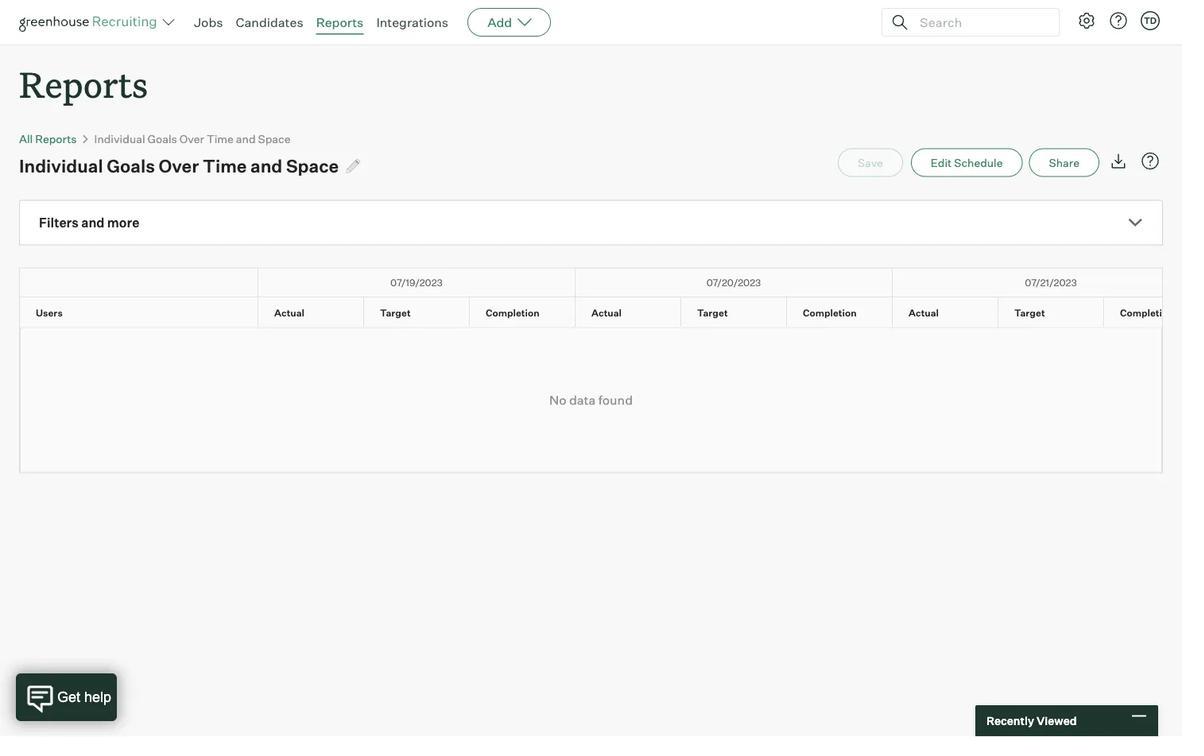 Task type: locate. For each thing, give the bounding box(es) containing it.
viewed
[[1037, 714, 1077, 728]]

1 vertical spatial individual goals over time and space
[[19, 155, 339, 177]]

grid
[[20, 269, 1183, 327]]

0 vertical spatial row
[[20, 269, 1183, 296]]

2 completion from the left
[[803, 307, 857, 319]]

completion column header
[[470, 297, 589, 327], [787, 297, 907, 327]]

2 actual column header from the left
[[576, 297, 695, 327]]

2 horizontal spatial target column header
[[999, 297, 1118, 327]]

add
[[488, 14, 512, 30]]

2 horizontal spatial target
[[1015, 307, 1046, 319]]

0 horizontal spatial actual column header
[[259, 297, 378, 327]]

column header
[[20, 269, 259, 296]]

grid containing 07/19/2023
[[20, 269, 1183, 327]]

0 vertical spatial reports
[[316, 14, 364, 30]]

target down 07/21/2023
[[1015, 307, 1046, 319]]

Search text field
[[916, 11, 1045, 34]]

completion
[[486, 307, 540, 319], [803, 307, 857, 319], [1121, 307, 1174, 319]]

more
[[107, 215, 139, 231]]

1 horizontal spatial actual column header
[[576, 297, 695, 327]]

1 actual column header from the left
[[259, 297, 378, 327]]

actual column header
[[259, 297, 378, 327], [576, 297, 695, 327], [893, 297, 1013, 327]]

space
[[258, 132, 291, 146], [286, 155, 339, 177]]

1 row from the top
[[20, 269, 1183, 296]]

row containing users
[[20, 297, 1183, 327]]

target column header down 07/21/2023
[[999, 297, 1118, 327]]

3 completion from the left
[[1121, 307, 1174, 319]]

target
[[380, 307, 411, 319], [698, 307, 728, 319], [1015, 307, 1046, 319]]

td
[[1144, 15, 1157, 26]]

found
[[599, 392, 633, 408]]

0 vertical spatial space
[[258, 132, 291, 146]]

2 horizontal spatial actual column header
[[893, 297, 1013, 327]]

2 row from the top
[[20, 297, 1183, 327]]

faq image
[[1141, 152, 1160, 171]]

individual right all reports link
[[94, 132, 145, 146]]

target column header down 07/19/2023 at the left of the page
[[364, 297, 484, 327]]

1 vertical spatial goals
[[107, 155, 155, 177]]

reports right the all
[[35, 132, 77, 146]]

candidates
[[236, 14, 304, 30]]

save and schedule this report to revisit it! element
[[838, 148, 911, 177]]

target down 07/19/2023 at the left of the page
[[380, 307, 411, 319]]

0 horizontal spatial completion
[[486, 307, 540, 319]]

over
[[180, 132, 204, 146], [159, 155, 199, 177]]

2 vertical spatial reports
[[35, 132, 77, 146]]

0 vertical spatial and
[[236, 132, 256, 146]]

share
[[1050, 156, 1080, 170]]

2 horizontal spatial actual
[[909, 307, 939, 319]]

completion for second completion column header
[[803, 307, 857, 319]]

1 horizontal spatial target column header
[[682, 297, 801, 327]]

1 horizontal spatial target
[[698, 307, 728, 319]]

reports
[[316, 14, 364, 30], [19, 60, 148, 107], [35, 132, 77, 146]]

3 actual from the left
[[909, 307, 939, 319]]

07/21/2023
[[1025, 277, 1078, 288]]

actual
[[274, 307, 305, 319], [592, 307, 622, 319], [909, 307, 939, 319]]

1 target from the left
[[380, 307, 411, 319]]

target column header
[[364, 297, 484, 327], [682, 297, 801, 327], [999, 297, 1118, 327]]

1 horizontal spatial completion column header
[[787, 297, 907, 327]]

reports right 'candidates'
[[316, 14, 364, 30]]

row containing 07/19/2023
[[20, 269, 1183, 296]]

0 horizontal spatial actual
[[274, 307, 305, 319]]

jobs link
[[194, 14, 223, 30]]

2 horizontal spatial completion
[[1121, 307, 1174, 319]]

07/20/2023
[[707, 277, 761, 288]]

no data found
[[550, 392, 633, 408]]

reports down greenhouse recruiting image
[[19, 60, 148, 107]]

target column header down 07/20/2023
[[682, 297, 801, 327]]

0 vertical spatial over
[[180, 132, 204, 146]]

data
[[569, 392, 596, 408]]

reports link
[[316, 14, 364, 30]]

1 vertical spatial row
[[20, 297, 1183, 327]]

individual goals over time and space
[[94, 132, 291, 146], [19, 155, 339, 177]]

goals
[[148, 132, 177, 146], [107, 155, 155, 177]]

0 horizontal spatial target
[[380, 307, 411, 319]]

target down 07/20/2023
[[698, 307, 728, 319]]

0 horizontal spatial completion column header
[[470, 297, 589, 327]]

schedule
[[955, 156, 1003, 170]]

1 horizontal spatial actual
[[592, 307, 622, 319]]

users
[[36, 307, 63, 319]]

completion for first completion column header from left
[[486, 307, 540, 319]]

07/19/2023
[[391, 277, 443, 288]]

0 horizontal spatial target column header
[[364, 297, 484, 327]]

0 vertical spatial time
[[207, 132, 234, 146]]

individual
[[94, 132, 145, 146], [19, 155, 103, 177]]

1 horizontal spatial completion
[[803, 307, 857, 319]]

individual down all reports link
[[19, 155, 103, 177]]

row
[[20, 269, 1183, 296], [20, 297, 1183, 327]]

edit schedule
[[931, 156, 1003, 170]]

and
[[236, 132, 256, 146], [251, 155, 283, 177], [81, 215, 105, 231]]

2 actual from the left
[[592, 307, 622, 319]]

1 actual from the left
[[274, 307, 305, 319]]

time
[[207, 132, 234, 146], [203, 155, 247, 177]]

1 completion from the left
[[486, 307, 540, 319]]

2 vertical spatial and
[[81, 215, 105, 231]]

1 vertical spatial individual
[[19, 155, 103, 177]]

3 target from the left
[[1015, 307, 1046, 319]]



Task type: describe. For each thing, give the bounding box(es) containing it.
candidates link
[[236, 14, 304, 30]]

0 vertical spatial goals
[[148, 132, 177, 146]]

td button
[[1138, 8, 1164, 33]]

0 vertical spatial individual goals over time and space
[[94, 132, 291, 146]]

0 vertical spatial individual
[[94, 132, 145, 146]]

2 target from the left
[[698, 307, 728, 319]]

1 target column header from the left
[[364, 297, 484, 327]]

recently
[[987, 714, 1035, 728]]

integrations
[[377, 14, 449, 30]]

1 completion column header from the left
[[470, 297, 589, 327]]

no
[[550, 392, 567, 408]]

share button
[[1030, 148, 1100, 177]]

integrations link
[[377, 14, 449, 30]]

2 target column header from the left
[[682, 297, 801, 327]]

filters and more
[[39, 215, 139, 231]]

1 vertical spatial and
[[251, 155, 283, 177]]

add button
[[468, 8, 551, 37]]

td button
[[1141, 11, 1160, 30]]

download image
[[1110, 152, 1129, 171]]

recently viewed
[[987, 714, 1077, 728]]

all reports
[[19, 132, 77, 146]]

column header inside grid
[[20, 269, 259, 296]]

edit
[[931, 156, 952, 170]]

1 vertical spatial reports
[[19, 60, 148, 107]]

all reports link
[[19, 132, 77, 146]]

1 vertical spatial space
[[286, 155, 339, 177]]

3 actual column header from the left
[[893, 297, 1013, 327]]

filters
[[39, 215, 79, 231]]

all
[[19, 132, 33, 146]]

3 target column header from the left
[[999, 297, 1118, 327]]

1 vertical spatial over
[[159, 155, 199, 177]]

users column header
[[20, 297, 272, 327]]

2 completion column header from the left
[[787, 297, 907, 327]]

greenhouse recruiting image
[[19, 13, 162, 32]]

configure image
[[1078, 11, 1097, 30]]

1 vertical spatial time
[[203, 155, 247, 177]]

edit schedule button
[[911, 148, 1023, 177]]

individual goals over time and space link
[[94, 132, 291, 146]]

jobs
[[194, 14, 223, 30]]



Task type: vqa. For each thing, say whether or not it's contained in the screenshot.
of associated with 08/07/2023
no



